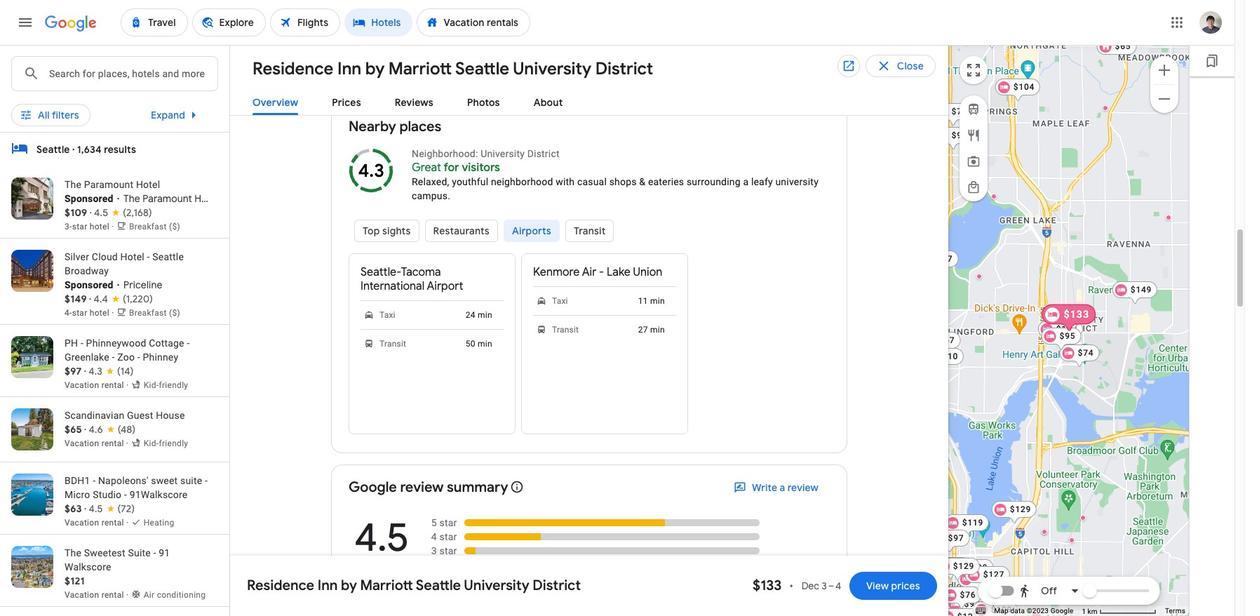 Task type: vqa. For each thing, say whether or not it's contained in the screenshot.


Task type: locate. For each thing, give the bounding box(es) containing it.
silver
[[65, 251, 89, 262]]

star for 3 star
[[440, 545, 457, 556]]

zoom out map image
[[1156, 90, 1173, 107]]

0 vertical spatial marriott
[[389, 58, 452, 79]]

kenmore
[[533, 265, 580, 279]]

1 rental · from the top
[[102, 380, 129, 390]]

0 horizontal spatial $65
[[65, 423, 82, 436]]

friendly for (48)
[[159, 439, 188, 448]]

google review summary
[[349, 479, 508, 496]]

1 friendly from the top
[[159, 380, 188, 390]]

hotel inside silver cloud hotel - seattle broadway sponsored · priceline $149 ·
[[120, 251, 145, 262]]

vacation for $97
[[65, 380, 99, 390]]

taxi down international
[[380, 310, 396, 320]]

1 horizontal spatial paramount
[[143, 192, 192, 205]]

0 vertical spatial district
[[596, 58, 653, 79]]

transit for lake
[[552, 325, 579, 335]]

1 vertical spatial seattle
[[152, 251, 184, 262]]

transit
[[574, 225, 606, 237], [552, 325, 579, 335], [380, 339, 406, 349]]

the
[[65, 179, 81, 190], [124, 192, 140, 205], [65, 547, 81, 559]]

seattle up priceline
[[152, 251, 184, 262]]

university
[[513, 58, 592, 79], [481, 148, 525, 159], [464, 577, 529, 594]]

1 horizontal spatial $129
[[1010, 505, 1032, 514]]

sights
[[382, 225, 411, 237]]

0 horizontal spatial 4.3
[[89, 365, 102, 378]]

transit inside kenmore air - lake union   , 11 min by taxi, 27 min by bus list item
[[552, 325, 579, 335]]

airport
[[427, 279, 463, 293]]

0 vertical spatial kid-friendly
[[144, 380, 188, 390]]

11
[[638, 296, 648, 306]]

4.3 down nearby
[[358, 159, 384, 182]]

birdhouse on greenlake image
[[977, 274, 982, 279]]

review up 5
[[400, 479, 444, 496]]

$104
[[1014, 82, 1035, 92]]

4.5 up the "3-star hotel ·"
[[94, 206, 108, 219]]

1 vertical spatial kid-
[[144, 439, 159, 448]]

· left 'water'
[[536, 68, 539, 79]]

the up the (2,168)
[[124, 192, 140, 205]]

seattle · 1,634 results heading
[[36, 141, 136, 158]]

vacation down $63
[[65, 518, 99, 528]]

map
[[995, 607, 1009, 615]]

sponsored inside the paramount hotel sponsored · the paramount hotel $109 ·
[[65, 193, 113, 204]]

breakfast ($) down the (2,168)
[[129, 222, 180, 232]]

guest
[[127, 410, 153, 421]]

0 vertical spatial university
[[513, 58, 592, 79]]

list
[[349, 251, 847, 449]]

0 vertical spatial seattle
[[455, 58, 509, 79]]

university up visitors
[[481, 148, 525, 159]]

a right write
[[780, 481, 785, 494]]

review
[[400, 479, 444, 496], [788, 481, 819, 494]]

4.5 down "studio"
[[89, 502, 103, 515]]

($) for (1,220)
[[169, 308, 180, 318]]

the inside the sweetest suite - 91 walkscore $121
[[65, 547, 81, 559]]

•
[[790, 580, 793, 592]]

$117
[[996, 585, 1018, 594]]

map region
[[775, 0, 1245, 616]]

air conditioning
[[144, 590, 206, 600]]

kid-friendly down phinney
[[144, 380, 188, 390]]

air left 'lake'
[[582, 265, 597, 279]]

· left 4.4
[[89, 293, 91, 305]]

2 sponsored from the top
[[65, 279, 113, 290]]

by left 656
[[341, 577, 357, 594]]

4- left or
[[399, 61, 410, 74]]

1 vertical spatial all filters
[[38, 109, 79, 121]]

seattle · 1,634
[[36, 143, 102, 156]]

friendly down house
[[159, 439, 188, 448]]

expand
[[151, 109, 185, 121]]

kid- down phinney
[[144, 380, 159, 390]]

0 vertical spatial paramount
[[84, 179, 134, 190]]

1 vertical spatial breakfast ($)
[[129, 308, 180, 318]]

1 breakfast from the top
[[129, 222, 167, 232]]

google up 4.5 out of 5 stars from 656 reviews text box
[[349, 479, 397, 496]]

view larger map image
[[966, 62, 982, 79]]

- up priceline
[[147, 251, 150, 262]]

all
[[38, 61, 50, 74], [38, 109, 50, 121]]

1 horizontal spatial $129 link
[[992, 501, 1037, 525]]

27
[[638, 325, 648, 335]]

price button
[[467, 56, 539, 79]]

1 vertical spatial paramount
[[143, 192, 192, 205]]

1 horizontal spatial review
[[788, 481, 819, 494]]

1 vertical spatial sponsored
[[65, 279, 113, 290]]

0 vertical spatial hotel ·
[[90, 222, 114, 232]]

$133 up $128
[[1064, 308, 1090, 320]]

friendly up house
[[159, 380, 188, 390]]

transit down international
[[380, 339, 406, 349]]

1 horizontal spatial a
[[780, 481, 785, 494]]

1 vertical spatial transit
[[552, 325, 579, 335]]

2 vertical spatial transit
[[380, 339, 406, 349]]

- right zoo
[[137, 352, 140, 363]]

$133 inside $133 link
[[1064, 308, 1090, 320]]

- left 91
[[153, 547, 156, 559]]

2 all filters from the top
[[38, 109, 79, 121]]

- right ph
[[81, 338, 83, 349]]

1 vertical spatial residence
[[247, 577, 314, 594]]

1 down 2 star
[[431, 573, 437, 585]]

1 vertical spatial a
[[780, 481, 785, 494]]

2 hotel · from the top
[[90, 308, 114, 318]]

$127
[[984, 570, 1005, 580]]

with
[[556, 176, 575, 187]]

0 vertical spatial $109
[[65, 206, 87, 219]]

4.5 inside image
[[94, 206, 108, 219]]

4.6 out of 5 stars from 48 reviews image
[[89, 422, 136, 436]]

0 vertical spatial ($)
[[169, 222, 180, 232]]

2 vertical spatial seattle
[[416, 577, 461, 594]]

zoom in map image
[[1156, 61, 1173, 78]]

$119 link up the $72
[[944, 514, 990, 538]]

4- inside button
[[399, 61, 410, 74]]

zoo
[[117, 352, 135, 363]]

4.3 down greenlake
[[89, 365, 102, 378]]

1 horizontal spatial google
[[1051, 607, 1074, 615]]

taxi for kenmore
[[552, 296, 568, 306]]

4- for 4- or 5-star
[[399, 61, 410, 74]]

1 vertical spatial air
[[144, 590, 155, 600]]

tab list
[[230, 85, 949, 116]]

1 horizontal spatial $133
[[1064, 308, 1090, 320]]

the down seattle · 1,634
[[65, 179, 81, 190]]

1 vertical spatial $129
[[953, 561, 975, 571]]

phinneywood
[[86, 338, 146, 349]]

$109 inside map region
[[991, 605, 1013, 615]]

vacation down greenlake
[[65, 380, 99, 390]]

sponsored up the "3-star hotel ·"
[[65, 193, 113, 204]]

review inside 'button'
[[788, 481, 819, 494]]

studio
[[93, 489, 122, 500]]

1 vertical spatial breakfast
[[129, 308, 167, 318]]

0 vertical spatial the
[[65, 179, 81, 190]]

3 vacation from the top
[[65, 518, 99, 528]]

Check-in text field
[[314, 12, 398, 44]]

0 vertical spatial $129
[[1010, 505, 1032, 514]]

1 vertical spatial $133
[[753, 577, 782, 594]]

$95 link
[[1042, 328, 1082, 352]]

seattle down 2 star
[[416, 577, 461, 594]]

1 vertical spatial filters
[[52, 109, 79, 121]]

0 horizontal spatial $129
[[953, 561, 975, 571]]

1 for 1 km
[[1082, 607, 1086, 615]]

0 horizontal spatial $133
[[753, 577, 782, 594]]

$119 up $99
[[963, 518, 984, 528]]

all inside filters form
[[38, 61, 50, 74]]

1 vertical spatial marriott
[[360, 577, 413, 594]]

all filters button up seattle · 1,634
[[11, 98, 90, 132]]

filters up seattle · 1,634
[[52, 109, 79, 121]]

seattle-tacoma international airport   , 24 min by taxi, 50 min by bus list item
[[349, 253, 516, 434]]

university up about
[[513, 58, 592, 79]]

hotel · for 4.5
[[90, 222, 114, 232]]

$72 link
[[931, 557, 971, 581]]

air
[[582, 265, 597, 279], [144, 590, 155, 600]]

0 horizontal spatial $109
[[65, 206, 87, 219]]

0 vertical spatial friendly
[[159, 380, 188, 390]]

0 horizontal spatial review
[[400, 479, 444, 496]]

min right 11
[[650, 296, 665, 306]]

breakfast down (1,220)
[[129, 308, 167, 318]]

inn inside residence inn by marriott seattle university district heading
[[337, 58, 362, 79]]

google
[[349, 479, 397, 496], [1051, 607, 1074, 615]]

0 horizontal spatial google
[[349, 479, 397, 496]]

neighborhood:
[[412, 148, 478, 159]]

hotel
[[136, 179, 160, 190], [195, 192, 219, 205], [120, 251, 145, 262]]

$87
[[1073, 311, 1089, 321]]

1 kid- from the top
[[144, 380, 159, 390]]

1 vertical spatial hotel
[[195, 192, 219, 205]]

all filters inside filters form
[[38, 61, 79, 74]]

4.5 for (2,168)
[[94, 206, 108, 219]]

vacation rental · for 4.5
[[65, 518, 131, 528]]

- left 'lake'
[[599, 265, 604, 279]]

0 vertical spatial breakfast ($)
[[129, 222, 180, 232]]

2 inside sustainability: energy efficiency · water conservation and 2 more
[[650, 68, 656, 79]]

vacation for $65
[[65, 439, 99, 448]]

1 horizontal spatial $149
[[1131, 285, 1152, 295]]

house
[[156, 410, 185, 421]]

open in new tab image
[[842, 59, 856, 73]]

$76
[[960, 590, 976, 600]]

transit for airport
[[380, 339, 406, 349]]

residence inside heading
[[253, 58, 334, 79]]

0 horizontal spatial $119
[[929, 597, 950, 607]]

2 breakfast from the top
[[129, 308, 167, 318]]

$92
[[952, 131, 968, 140]]

hotel · for 4.4
[[90, 308, 114, 318]]

0 horizontal spatial by
[[341, 577, 357, 594]]

kid-friendly for (14)
[[144, 380, 188, 390]]

4+ rating button
[[296, 56, 370, 79]]

1 vertical spatial $119
[[929, 597, 950, 607]]

1 vertical spatial 2
[[431, 559, 437, 570]]

filters left under
[[52, 61, 79, 74]]

· down greenlake
[[84, 365, 86, 378]]

the for walkscore
[[65, 547, 81, 559]]

4.3 out of 5 image
[[347, 147, 395, 194]]

residence inn by marriott seattle university district inside heading
[[253, 58, 653, 79]]

2 friendly from the top
[[159, 439, 188, 448]]

2 vertical spatial hotel
[[120, 251, 145, 262]]

$149 link
[[1113, 281, 1158, 305]]

0 vertical spatial a
[[743, 176, 749, 187]]

rental · for (72)
[[102, 518, 129, 528]]

vacation rental · down 4.5 out of 5 stars from 72 reviews image
[[65, 518, 131, 528]]

1 horizontal spatial taxi
[[552, 296, 568, 306]]

$119 left $76 at the bottom of page
[[929, 597, 950, 607]]

vacation rental · down '$121'
[[65, 590, 131, 600]]

0 vertical spatial all filters button
[[11, 56, 90, 79]]

1 hotel · from the top
[[90, 222, 114, 232]]

$149 inside silver cloud hotel - seattle broadway sponsored · priceline $149 ·
[[65, 293, 87, 305]]

0 vertical spatial $129 link
[[992, 501, 1037, 525]]

1 ($) from the top
[[169, 222, 180, 232]]

all filters button down 'main menu' image
[[11, 56, 90, 79]]

scandinavian
[[65, 410, 125, 421]]

1 horizontal spatial 4-
[[399, 61, 410, 74]]

&
[[639, 176, 646, 187]]

1 vertical spatial $65
[[65, 423, 82, 436]]

overview
[[253, 96, 298, 109]]

1 horizontal spatial $119
[[963, 518, 984, 528]]

$63
[[65, 502, 82, 515]]

1 vertical spatial $97 link
[[930, 530, 970, 554]]

2 vertical spatial the
[[65, 547, 81, 559]]

0 horizontal spatial 2
[[431, 559, 437, 570]]

university
[[776, 176, 819, 187]]

kid-friendly down house
[[144, 439, 188, 448]]

$117 link
[[978, 581, 1023, 605]]

rental · for (14)
[[102, 380, 129, 390]]

dec 3 – 4
[[802, 580, 842, 592]]

0 horizontal spatial taxi
[[380, 310, 396, 320]]

0 vertical spatial 4-
[[399, 61, 410, 74]]

seattle
[[455, 58, 509, 79], [152, 251, 184, 262], [416, 577, 461, 594]]

4.5 inside 4.5 out of 5 stars from 72 reviews image
[[89, 502, 103, 515]]

2 filters from the top
[[52, 109, 79, 121]]

paramount up the 4.5 out of 5 stars from 2,168 reviews image
[[84, 179, 134, 190]]

star
[[435, 61, 453, 74], [72, 222, 87, 232], [72, 308, 87, 318], [440, 517, 457, 528], [440, 531, 457, 542], [440, 545, 457, 556], [440, 559, 457, 570], [440, 573, 457, 585]]

0 horizontal spatial a
[[743, 176, 749, 187]]

0 horizontal spatial $129 link
[[935, 558, 980, 582]]

hotel · down the 4.5 out of 5 stars from 2,168 reviews image
[[90, 222, 114, 232]]

· right $63
[[84, 502, 86, 515]]

1 vertical spatial taxi
[[380, 310, 396, 320]]

suite
[[128, 547, 151, 559]]

offers
[[568, 61, 599, 74]]

taxi
[[552, 296, 568, 306], [380, 310, 396, 320]]

summary
[[447, 479, 508, 496]]

4-star hotel ·
[[65, 308, 116, 318]]

vacation down 4.6
[[65, 439, 99, 448]]

0 vertical spatial 1
[[431, 573, 437, 585]]

4-star reviews 26 percent. text field
[[431, 530, 760, 544]]

hotel · down 4.4
[[90, 308, 114, 318]]

relaxed,
[[412, 176, 449, 187]]

and
[[631, 68, 648, 79]]

efficiency
[[490, 68, 533, 79]]

1 vertical spatial ($)
[[169, 308, 180, 318]]

rating
[[334, 61, 361, 74]]

2 star
[[431, 559, 457, 570]]

by right rating
[[365, 58, 385, 79]]

$74 link
[[1060, 345, 1100, 368]]

min right 50
[[478, 339, 493, 349]]

1
[[431, 573, 437, 585], [1082, 607, 1086, 615]]

kid- down guest
[[144, 439, 159, 448]]

0 vertical spatial $133
[[1064, 308, 1090, 320]]

vacation rental · for 4.6
[[65, 439, 131, 448]]

all filters
[[38, 61, 79, 74], [38, 109, 79, 121]]

star inside text field
[[440, 531, 457, 542]]

district inside heading
[[596, 58, 653, 79]]

the up walkscore
[[65, 547, 81, 559]]

cecil bacon manor bed and breakfast image
[[1042, 529, 1048, 535]]

2 inside 2 star text box
[[431, 559, 437, 570]]

paramount up the (2,168)
[[143, 192, 192, 205]]

4- up ph
[[65, 308, 72, 318]]

air left conditioning
[[144, 590, 155, 600]]

seattle up photos
[[455, 58, 509, 79]]

- inside silver cloud hotel - seattle broadway sponsored · priceline $149 ·
[[147, 251, 150, 262]]

1 horizontal spatial $109
[[991, 605, 1013, 615]]

taxi down kenmore
[[552, 296, 568, 306]]

transit inside seattle-tacoma international airport   , 24 min by taxi, 50 min by bus list item
[[380, 339, 406, 349]]

1 vertical spatial $129 link
[[935, 558, 980, 582]]

transit up kenmore air - lake union at the top
[[574, 225, 606, 237]]

· inside sustainability: energy efficiency · water conservation and 2 more
[[536, 68, 539, 79]]

2 kid- from the top
[[144, 439, 159, 448]]

2 vacation from the top
[[65, 439, 99, 448]]

1 horizontal spatial air
[[582, 265, 597, 279]]

off
[[1041, 585, 1057, 597]]

0 vertical spatial residence inn by marriott seattle university district
[[253, 58, 653, 79]]

a left leafy
[[743, 176, 749, 187]]

2 ($) from the top
[[169, 308, 180, 318]]

google down the off
[[1051, 607, 1074, 615]]

3 vacation rental · from the top
[[65, 518, 131, 528]]

1 filters from the top
[[52, 61, 79, 74]]

maple leaf loft image
[[1103, 105, 1109, 111]]

vacation rental · down 4.3 out of 5 stars from 14 reviews image
[[65, 380, 131, 390]]

rental · down 4.3 out of 5 stars from 14 reviews image
[[102, 380, 129, 390]]

birch tree cottage image
[[1166, 215, 1172, 220]]

0 vertical spatial kid-
[[144, 380, 159, 390]]

terms
[[1165, 607, 1186, 615]]

0 vertical spatial hotel
[[136, 179, 160, 190]]

2 right and
[[650, 68, 656, 79]]

1 all filters from the top
[[38, 61, 79, 74]]

suite
[[180, 475, 202, 486]]

1-star reviews 1 percent. text field
[[431, 572, 760, 586]]

2 down "3"
[[431, 559, 437, 570]]

a
[[743, 176, 749, 187], [780, 481, 785, 494]]

rental · down 4.6 out of 5 stars from 48 reviews "image"
[[102, 439, 129, 448]]

1 horizontal spatial 1
[[1082, 607, 1086, 615]]

1 sponsored from the top
[[65, 193, 113, 204]]

0 vertical spatial air
[[582, 265, 597, 279]]

close button
[[866, 55, 936, 77]]

1 kid-friendly from the top
[[144, 380, 188, 390]]

hotel ·
[[90, 222, 114, 232], [90, 308, 114, 318]]

leafy
[[751, 176, 773, 187]]

min right 24
[[478, 310, 493, 320]]

airports
[[512, 225, 551, 237]]

1 vertical spatial $119 link
[[911, 594, 956, 616]]

3 rental · from the top
[[102, 518, 129, 528]]

min right 27 on the bottom of page
[[650, 325, 665, 335]]

· left 4.6
[[84, 423, 86, 436]]

4 vacation rental · from the top
[[65, 590, 131, 600]]

kid-friendly
[[144, 380, 188, 390], [144, 439, 188, 448]]

0 vertical spatial all
[[38, 61, 50, 74]]

star for 4 star
[[440, 531, 457, 542]]

union
[[633, 265, 663, 279]]

1 vertical spatial district
[[527, 148, 560, 159]]

1 inside button
[[1082, 607, 1086, 615]]

2 all from the top
[[38, 109, 50, 121]]

0 vertical spatial inn
[[337, 58, 362, 79]]

university right 1 star
[[464, 577, 529, 594]]

$133 link
[[1042, 304, 1097, 333]]

breakfast down the (2,168)
[[129, 222, 167, 232]]

rental · down the sweetest suite - 91 walkscore $121
[[102, 590, 129, 600]]

1 breakfast ($) from the top
[[129, 222, 180, 232]]

under $50 button
[[96, 56, 177, 79]]

inn left 656
[[318, 577, 338, 594]]

- inside the sweetest suite - 91 walkscore $121
[[153, 547, 156, 559]]

rental · down 4.5 out of 5 stars from 72 reviews image
[[102, 518, 129, 528]]

marriott inside heading
[[389, 58, 452, 79]]

1 vacation from the top
[[65, 380, 99, 390]]

2 vertical spatial $97 link
[[946, 596, 986, 616]]

2 breakfast ($) from the top
[[129, 308, 180, 318]]

2 rental · from the top
[[102, 439, 129, 448]]

review right write
[[788, 481, 819, 494]]

for
[[444, 161, 459, 175]]

1 inside text box
[[431, 573, 437, 585]]

- inside list item
[[599, 265, 604, 279]]

1 left km
[[1082, 607, 1086, 615]]

1 vacation rental · from the top
[[65, 380, 131, 390]]

$97 inside ph - phinneywood cottage - greenlake - zoo - phinney $97 ·
[[65, 365, 82, 378]]

0 horizontal spatial 1
[[431, 573, 437, 585]]

0 vertical spatial 2
[[650, 68, 656, 79]]

1 all from the top
[[38, 61, 50, 74]]

1 vertical spatial $109
[[991, 605, 1013, 615]]

vacation down '$121'
[[65, 590, 99, 600]]

1 vertical spatial residence inn by marriott seattle university district
[[247, 577, 581, 594]]

km
[[1088, 607, 1098, 615]]

sweetest
[[84, 547, 125, 559]]

0 vertical spatial breakfast
[[129, 222, 167, 232]]

1 vertical spatial friendly
[[159, 439, 188, 448]]

transit down kenmore
[[552, 325, 579, 335]]

1 vertical spatial kid-friendly
[[144, 439, 188, 448]]

$119 link down prices
[[911, 594, 956, 616]]

tab list containing overview
[[230, 85, 949, 116]]

0 vertical spatial all filters
[[38, 61, 79, 74]]

2 kid-friendly from the top
[[144, 439, 188, 448]]

great
[[412, 161, 441, 175]]

$133 left •
[[753, 577, 782, 594]]

$67
[[939, 335, 955, 345]]

tacoma
[[401, 265, 441, 279]]

(48)
[[118, 423, 136, 436]]

$130
[[972, 601, 994, 611]]

university inside neighborhood: university district great for visitors relaxed, youthful neighborhood with casual shops & eateries surrounding a leafy university campus.
[[481, 148, 525, 159]]

($) down the paramount hotel sponsored · the paramount hotel $109 ·
[[169, 222, 180, 232]]

vacation rental · down 4.6
[[65, 439, 131, 448]]

breakfast ($) down (1,220)
[[129, 308, 180, 318]]

· up 4.4 out of 5 stars from 1,220 reviews image at the top of the page
[[117, 279, 120, 290]]

$104 link
[[996, 79, 1041, 102]]

1 vertical spatial all
[[38, 109, 50, 121]]

0 vertical spatial filters
[[52, 61, 79, 74]]

inn right 4+
[[337, 58, 362, 79]]

sponsored down broadway
[[65, 279, 113, 290]]

($) up cottage
[[169, 308, 180, 318]]

2 vacation rental · from the top
[[65, 439, 131, 448]]

min for 50 min
[[478, 339, 493, 349]]



Task type: describe. For each thing, give the bounding box(es) containing it.
· up the "3-star hotel ·"
[[90, 206, 92, 219]]

star inside button
[[435, 61, 453, 74]]

kenmore air - lake union   , 11 min by taxi, 27 min by bus list item
[[521, 253, 688, 434]]

hotel for the paramount hotel
[[136, 179, 160, 190]]

seattle gaslight inn image
[[1077, 597, 1083, 603]]

neighborhood: university district great for visitors relaxed, youthful neighborhood with casual shops & eateries surrounding a leafy university campus.
[[412, 148, 819, 201]]

4.3 inside image
[[358, 159, 384, 182]]

list containing seattle-tacoma international airport
[[349, 251, 847, 449]]

air inside kenmore air - lake union   , 11 min by taxi, 27 min by bus list item
[[582, 265, 597, 279]]

0 vertical spatial $97 link
[[919, 251, 959, 267]]

sustainability: energy efficiency · water conservation and 2 more
[[388, 67, 682, 80]]

greenlake
[[65, 352, 109, 363]]

4.5 out of 5 stars from 2,168 reviews image
[[94, 206, 152, 220]]

5-star reviews 68 percent. text field
[[431, 516, 760, 530]]

2 vertical spatial university
[[464, 577, 529, 594]]

$149 inside map region
[[1131, 285, 1152, 295]]

view prices
[[867, 580, 921, 592]]

1 for 1 star
[[431, 573, 437, 585]]

3-star reviews 4 percent. text field
[[431, 544, 760, 558]]

mildred's bed & breakfast image
[[1081, 515, 1086, 521]]

1 vertical spatial by
[[341, 577, 357, 594]]

star for 2 star
[[440, 559, 457, 570]]

- right the suite
[[205, 475, 208, 486]]

0 vertical spatial google
[[349, 479, 397, 496]]

$87 link
[[1054, 307, 1094, 331]]

1 km
[[1082, 607, 1099, 615]]

star for 1 star
[[440, 573, 457, 585]]

under $50
[[120, 61, 168, 74]]

4.3 out of 5 stars from 14 reviews image
[[89, 364, 134, 378]]

phinney
[[143, 352, 178, 363]]

reviews
[[375, 571, 405, 581]]

©2023
[[1027, 607, 1049, 615]]

2 all filters button from the top
[[11, 98, 90, 132]]

top sights
[[363, 225, 411, 237]]

write a review button
[[726, 471, 830, 505]]

neighborhood
[[491, 176, 553, 187]]

seattle inside silver cloud hotel - seattle broadway sponsored · priceline $149 ·
[[152, 251, 184, 262]]

bdh1
[[65, 475, 90, 486]]

3-star hotel ·
[[65, 222, 116, 232]]

3
[[431, 545, 437, 556]]

4.4 out of 5 stars from 1,220 reviews image
[[94, 292, 153, 306]]

star for 5 star
[[440, 517, 457, 528]]

91
[[159, 547, 170, 559]]

$65 link
[[1097, 38, 1137, 55]]

min for 27 min
[[650, 325, 665, 335]]

kenmore air - lake union
[[533, 265, 663, 279]]

write
[[752, 481, 778, 494]]

· inside bdh1 - napoleons' sweet suite - micro studio - 91walkscore $63 ·
[[84, 502, 86, 515]]

min for 24 min
[[478, 310, 493, 320]]

27 min
[[638, 325, 665, 335]]

terms link
[[1165, 607, 1186, 615]]

breakfast for (1,220)
[[129, 308, 167, 318]]

4.3 inside image
[[89, 365, 102, 378]]

24
[[466, 310, 476, 320]]

0 horizontal spatial air
[[144, 590, 155, 600]]

pool button
[[238, 56, 290, 79]]

$65 inside scandinavian guest house $65 ·
[[65, 423, 82, 436]]

hotel for priceline
[[120, 251, 145, 262]]

4.5 for (72)
[[89, 502, 103, 515]]

11 min
[[638, 296, 665, 306]]

kid- for (14)
[[144, 380, 159, 390]]

heating
[[144, 518, 174, 528]]

photos
[[467, 96, 500, 109]]

1 km button
[[1078, 606, 1161, 616]]

casual
[[577, 176, 607, 187]]

taxi for seattle-
[[380, 310, 396, 320]]

$65 inside map region
[[1115, 41, 1131, 51]]

$121
[[65, 575, 85, 587]]

($) for (2,168)
[[169, 222, 180, 232]]

$128
[[1057, 324, 1078, 334]]

4 vacation from the top
[[65, 590, 99, 600]]

clear image
[[238, 20, 255, 37]]

5 star
[[431, 517, 457, 528]]

walkscore
[[65, 561, 111, 573]]

4 star
[[431, 531, 457, 542]]

(14)
[[117, 365, 134, 378]]

friendly for (14)
[[159, 380, 188, 390]]

eateries
[[648, 176, 684, 187]]

vacation for $63
[[65, 518, 99, 528]]

Search for places, hotels and more text field
[[48, 57, 218, 91]]

top
[[363, 225, 380, 237]]

the paramount hotel sponsored · the paramount hotel $109 ·
[[65, 179, 219, 219]]

cottage
[[149, 338, 184, 349]]

1 all filters button from the top
[[11, 56, 90, 79]]

$78
[[952, 107, 968, 116]]

· inside ph - phinneywood cottage - greenlake - zoo - phinney $97 ·
[[84, 365, 86, 378]]

nearby
[[349, 118, 396, 135]]

5
[[431, 517, 437, 528]]

50 min
[[466, 339, 493, 349]]

about
[[534, 96, 563, 109]]

star for 4-star hotel ·
[[72, 308, 87, 318]]

energy
[[457, 68, 487, 79]]

star for 3-star hotel ·
[[72, 222, 87, 232]]

view
[[867, 580, 889, 592]]

ph - phinneywood cottage - greenlake - zoo - phinney $97 ·
[[65, 338, 190, 378]]

Check-out text field
[[451, 12, 536, 44]]

sweet
[[151, 475, 178, 486]]

shafer baillie mansion bed & breakfast image
[[1069, 537, 1075, 543]]

write a review
[[752, 481, 819, 494]]

3 star
[[431, 545, 457, 556]]

the sweetest suite - 91 walkscore $121
[[65, 547, 170, 587]]

district inside neighborhood: university district great for visitors relaxed, youthful neighborhood with casual shops & eateries surrounding a leafy university campus.
[[527, 148, 560, 159]]

sustainability:
[[388, 67, 454, 80]]

a inside 'button'
[[780, 481, 785, 494]]

scandinavian guest house $65 ·
[[65, 410, 185, 436]]

- left zoo
[[112, 352, 115, 363]]

breakfast ($) for (2,168)
[[129, 222, 180, 232]]

$74
[[1078, 348, 1094, 358]]

prices
[[892, 580, 921, 592]]

$67 link
[[921, 332, 961, 356]]

sponsored inside silver cloud hotel - seattle broadway sponsored · priceline $149 ·
[[65, 279, 113, 290]]

2 vertical spatial district
[[533, 577, 581, 594]]

kid-friendly for (48)
[[144, 439, 188, 448]]

dec
[[802, 580, 820, 592]]

keyboard shortcuts image
[[976, 608, 986, 614]]

0 vertical spatial $119 link
[[944, 514, 990, 538]]

4.5 out of 5 stars from 72 reviews image
[[89, 502, 135, 516]]

seattle inside heading
[[455, 58, 509, 79]]

more
[[658, 68, 682, 79]]

the for the
[[65, 179, 81, 190]]

$95
[[1060, 331, 1076, 341]]

$110
[[937, 352, 959, 361]]

$78 link
[[934, 103, 974, 127]]

filters form
[[11, 1, 734, 98]]

4.5 up 656 reviews
[[354, 513, 409, 563]]

4.5 out of 5 stars from 656 reviews text field
[[354, 513, 409, 586]]

1 vertical spatial the
[[124, 192, 140, 205]]

a inside neighborhood: university district great for visitors relaxed, youthful neighborhood with casual shops & eateries surrounding a leafy university campus.
[[743, 176, 749, 187]]

· inside scandinavian guest house $65 ·
[[84, 423, 86, 436]]

min for 11 min
[[650, 296, 665, 306]]

$92 link
[[934, 127, 974, 151]]

vacation rental · for 4.3
[[65, 380, 131, 390]]

- right 'bdh1'
[[93, 475, 96, 486]]

4 rental · from the top
[[102, 590, 129, 600]]

· up the 4.5 out of 5 stars from 2,168 reviews image
[[117, 193, 120, 204]]

main menu image
[[17, 14, 34, 31]]

$120
[[976, 574, 997, 584]]

greenlake guest house image
[[991, 194, 997, 199]]

0 vertical spatial transit
[[574, 225, 606, 237]]

- right cottage
[[187, 338, 190, 349]]

reviews
[[395, 96, 434, 109]]

50
[[466, 339, 476, 349]]

1 vertical spatial inn
[[318, 577, 338, 594]]

(1,220)
[[123, 293, 153, 305]]

$109 link
[[973, 601, 1018, 616]]

the bacon mansion bed and breakfast image
[[1042, 529, 1048, 535]]

- up (72)
[[124, 489, 127, 500]]

youthful
[[452, 176, 489, 187]]

broadway
[[65, 265, 109, 276]]

1 vertical spatial google
[[1051, 607, 1074, 615]]

kid- for (48)
[[144, 439, 159, 448]]

residence inn by marriott seattle university district heading
[[241, 56, 653, 80]]

91walkscore
[[130, 489, 188, 500]]

4.6
[[89, 423, 103, 436]]

breakfast for (2,168)
[[129, 222, 167, 232]]

3-
[[65, 222, 72, 232]]

$50
[[151, 61, 168, 74]]

2-star reviews 1 percent. text field
[[431, 558, 760, 572]]

filters inside filters form
[[52, 61, 79, 74]]

breakfast ($) for (1,220)
[[129, 308, 180, 318]]

visitors
[[462, 161, 500, 175]]

university inside residence inn by marriott seattle university district heading
[[513, 58, 592, 79]]

guest rating, not selected image
[[634, 61, 646, 74]]

(2,168)
[[123, 206, 152, 219]]

rental · for (48)
[[102, 439, 129, 448]]

bdh1 - napoleons' sweet suite - micro studio - 91walkscore $63 ·
[[65, 475, 208, 515]]

priceline
[[124, 279, 162, 291]]

4- for 4-star hotel ·
[[65, 308, 72, 318]]

by inside heading
[[365, 58, 385, 79]]

$109 inside the paramount hotel sponsored · the paramount hotel $109 ·
[[65, 206, 87, 219]]

spa
[[206, 61, 224, 74]]

seattle-tacoma international airport
[[361, 265, 463, 293]]



